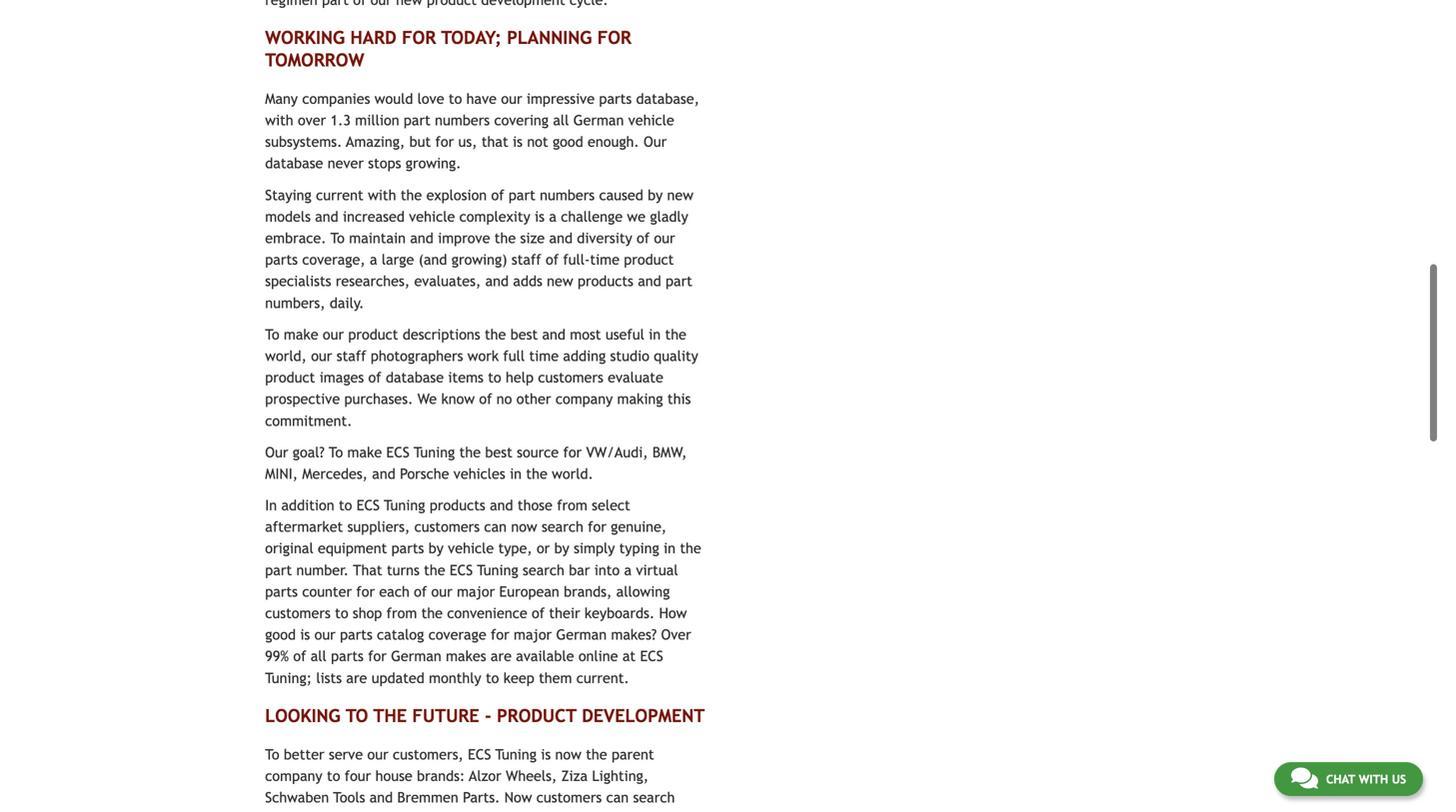 Task type: locate. For each thing, give the bounding box(es) containing it.
now inside in addition to ecs tuning products and those from select aftermarket suppliers, customers       can now search for genuine, original equipment parts by vehicle type, or by simply typing       in the part number. that turns the ecs tuning search bar into a virtual parts counter for       each of our major european brands, allowing customers to shop from the convenience of       their keyboards. how good is our parts catalog coverage for major german makes? over 99% of all parts for german makes are available online at ecs tuning; lists are updated       monthly to keep them current.
[[511, 519, 537, 535]]

good inside in addition to ecs tuning products and those from select aftermarket suppliers, customers       can now search for genuine, original equipment parts by vehicle type, or by simply typing       in the part number. that turns the ecs tuning search bar into a virtual parts counter for       each of our major european brands, allowing customers to shop from the convenience of       their keyboards. how good is our parts catalog coverage for major german makes? over 99% of all parts for german makes are available online at ecs tuning; lists are updated       monthly to keep them current.
[[265, 627, 296, 643]]

staff inside the "staying current with the explosion of part numbers caused by new models and increased       vehicle complexity is a challenge we gladly embrace. to maintain and improve the size and       diversity of our parts coverage, a large (and growing) staff of full-time product specialists       researches, evaluates, and adds new products and part numbers, daily."
[[512, 251, 541, 268]]

in right useful
[[649, 326, 661, 343]]

1 horizontal spatial products
[[578, 273, 633, 290]]

1 vertical spatial all
[[311, 648, 327, 665]]

0 vertical spatial vehicle
[[628, 112, 674, 128]]

1 vertical spatial numbers
[[540, 187, 595, 203]]

new up gladly
[[667, 187, 694, 203]]

0 vertical spatial time
[[590, 251, 620, 268]]

parts down "embrace."
[[265, 251, 298, 268]]

convenience
[[447, 605, 527, 622]]

for down convenience
[[491, 627, 509, 643]]

now
[[511, 519, 537, 535], [555, 746, 581, 763]]

adds
[[513, 273, 543, 290]]

company up the schwaben
[[265, 768, 322, 784]]

time right 'full'
[[529, 348, 559, 364]]

1 vertical spatial in
[[510, 466, 522, 482]]

1 vertical spatial our
[[265, 444, 288, 461]]

are right lists
[[346, 670, 367, 686]]

0 vertical spatial a
[[549, 208, 557, 225]]

product down world, at the left top
[[265, 369, 315, 386]]

time
[[590, 251, 620, 268], [529, 348, 559, 364]]

stops
[[368, 155, 401, 172]]

tuning
[[414, 444, 455, 461], [384, 497, 425, 514], [477, 562, 518, 578], [495, 746, 537, 763]]

new down the "full-"
[[547, 273, 573, 290]]

0 vertical spatial in
[[649, 326, 661, 343]]

ecs inside our goal? to make ecs tuning the best source for vw/audi, bmw, mini, mercedes, and       porsche vehicles in the world.
[[386, 444, 410, 461]]

comments image
[[1291, 767, 1318, 791]]

2 vertical spatial product
[[265, 369, 315, 386]]

by
[[648, 187, 663, 203], [428, 540, 444, 557], [554, 540, 569, 557]]

company
[[555, 391, 613, 407], [265, 768, 322, 784]]

allowing
[[616, 584, 670, 600]]

1 horizontal spatial with
[[368, 187, 396, 203]]

0 vertical spatial german
[[573, 112, 624, 128]]

bremmen
[[397, 790, 458, 806]]

we
[[417, 391, 437, 407]]

1 vertical spatial database
[[386, 369, 444, 386]]

major up available
[[514, 627, 552, 643]]

to inside to better serve our customers, ecs tuning is now the parent company to four house       brands: alzor wheels, ziza lighting, schwaben tools and bremmen parts. now customers       can search these brand names for repair parts, accessories, and prob
[[265, 746, 279, 763]]

0 vertical spatial new
[[667, 187, 694, 203]]

database
[[265, 155, 323, 172], [386, 369, 444, 386]]

can inside in addition to ecs tuning products and those from select aftermarket suppliers, customers       can now search for genuine, original equipment parts by vehicle type, or by simply typing       in the part number. that turns the ecs tuning search bar into a virtual parts counter for       each of our major european brands, allowing customers to shop from the convenience of       their keyboards. how good is our parts catalog coverage for major german makes? over 99% of all parts for german makes are available online at ecs tuning; lists are updated       monthly to keep them current.
[[484, 519, 507, 535]]

impressive
[[527, 90, 595, 107]]

virtual
[[636, 562, 678, 578]]

tuning up porsche
[[414, 444, 455, 461]]

to inside to better serve our customers, ecs tuning is now the parent company to four house       brands: alzor wheels, ziza lighting, schwaben tools and bremmen parts. now customers       can search these brand names for repair parts, accessories, and prob
[[327, 768, 340, 784]]

german down the catalog
[[391, 648, 441, 665]]

improve
[[438, 230, 490, 246]]

1 vertical spatial new
[[547, 273, 573, 290]]

chat with us
[[1326, 773, 1406, 787]]

1 horizontal spatial database
[[386, 369, 444, 386]]

for down bremmen
[[391, 811, 410, 812]]

images
[[319, 369, 364, 386]]

1 horizontal spatial good
[[553, 134, 583, 150]]

the up "coverage"
[[421, 605, 443, 622]]

0 horizontal spatial company
[[265, 768, 322, 784]]

2 horizontal spatial with
[[1359, 773, 1388, 787]]

the down updated
[[373, 706, 407, 727]]

to left better
[[265, 746, 279, 763]]

repair
[[414, 811, 453, 812]]

wheels,
[[506, 768, 557, 784]]

to inside to make our product descriptions the best and most useful in the world, our staff       photographers work full time adding studio quality product images of database items to       help customers evaluate prospective purchases. we know of no other company making this commitment.
[[265, 326, 279, 343]]

0 vertical spatial products
[[578, 273, 633, 290]]

are
[[491, 648, 512, 665], [346, 670, 367, 686]]

products
[[578, 273, 633, 290], [430, 497, 485, 514]]

now inside to better serve our customers, ecs tuning is now the parent company to four house       brands: alzor wheels, ziza lighting, schwaben tools and bremmen parts. now customers       can search these brand names for repair parts, accessories, and prob
[[555, 746, 581, 763]]

parts inside the "staying current with the explosion of part numbers caused by new models and increased       vehicle complexity is a challenge we gladly embrace. to maintain and improve the size and       diversity of our parts coverage, a large (and growing) staff of full-time product specialists       researches, evaluates, and adds new products and part numbers, daily."
[[265, 251, 298, 268]]

0 vertical spatial now
[[511, 519, 537, 535]]

can inside to better serve our customers, ecs tuning is now the parent company to four house       brands: alzor wheels, ziza lighting, schwaben tools and bremmen parts. now customers       can search these brand names for repair parts, accessories, and prob
[[606, 790, 629, 806]]

is inside in addition to ecs tuning products and those from select aftermarket suppliers, customers       can now search for genuine, original equipment parts by vehicle type, or by simply typing       in the part number. that turns the ecs tuning search bar into a virtual parts counter for       each of our major european brands, allowing customers to shop from the convenience of       their keyboards. how good is our parts catalog coverage for major german makes? over 99% of all parts for german makes are available online at ecs tuning; lists are updated       monthly to keep them current.
[[300, 627, 310, 643]]

most
[[570, 326, 601, 343]]

and left most
[[542, 326, 566, 343]]

major up convenience
[[457, 584, 495, 600]]

staff up images
[[337, 348, 366, 364]]

of up complexity at the top of page
[[491, 187, 504, 203]]

the up work
[[485, 326, 506, 343]]

of
[[491, 187, 504, 203], [637, 230, 650, 246], [546, 251, 559, 268], [368, 369, 381, 386], [479, 391, 492, 407], [414, 584, 427, 600], [532, 605, 545, 622], [293, 648, 306, 665]]

(and
[[418, 251, 447, 268]]

1 horizontal spatial our
[[644, 134, 667, 150]]

ecs up alzor
[[468, 746, 491, 763]]

2 vertical spatial in
[[664, 540, 676, 557]]

mercedes,
[[302, 466, 368, 482]]

makes
[[446, 648, 486, 665]]

0 vertical spatial best
[[510, 326, 538, 343]]

0 horizontal spatial all
[[311, 648, 327, 665]]

with down many
[[265, 112, 293, 128]]

all down impressive
[[553, 112, 569, 128]]

how
[[659, 605, 687, 622]]

part up but
[[404, 112, 431, 128]]

0 vertical spatial product
[[624, 251, 674, 268]]

1 vertical spatial major
[[514, 627, 552, 643]]

part inside in addition to ecs tuning products and those from select aftermarket suppliers, customers       can now search for genuine, original equipment parts by vehicle type, or by simply typing       in the part number. that turns the ecs tuning search bar into a virtual parts counter for       each of our major european brands, allowing customers to shop from the convenience of       their keyboards. how good is our parts catalog coverage for major german makes? over 99% of all parts for german makes are available online at ecs tuning; lists are updated       monthly to keep them current.
[[265, 562, 292, 578]]

working hard for today; planning for tomorrow
[[265, 27, 632, 71]]

products inside the "staying current with the explosion of part numbers caused by new models and increased       vehicle complexity is a challenge we gladly embrace. to maintain and improve the size and       diversity of our parts coverage, a large (and growing) staff of full-time product specialists       researches, evaluates, and adds new products and part numbers, daily."
[[578, 273, 633, 290]]

in inside in addition to ecs tuning products and those from select aftermarket suppliers, customers       can now search for genuine, original equipment parts by vehicle type, or by simply typing       in the part number. that turns the ecs tuning search bar into a virtual parts counter for       each of our major european brands, allowing customers to shop from the convenience of       their keyboards. how good is our parts catalog coverage for major german makes? over 99% of all parts for german makes are available online at ecs tuning; lists are updated       monthly to keep them current.
[[664, 540, 676, 557]]

complexity
[[459, 208, 530, 225]]

in inside to make our product descriptions the best and most useful in the world, our staff       photographers work full time adding studio quality product images of database items to       help customers evaluate prospective purchases. we know of no other company making this commitment.
[[649, 326, 661, 343]]

source
[[517, 444, 559, 461]]

1 horizontal spatial in
[[649, 326, 661, 343]]

with up increased
[[368, 187, 396, 203]]

german inside many companies would love to have our impressive parts database, with over 1.3 million part       numbers covering all german vehicle subsystems. amazing, but for us, that is not good enough.       our database never stops growing.
[[573, 112, 624, 128]]

customers down the ziza
[[536, 790, 602, 806]]

numbers inside many companies would love to have our impressive parts database, with over 1.3 million part       numbers covering all german vehicle subsystems. amazing, but for us, that is not good enough.       our database never stops growing.
[[435, 112, 490, 128]]

porsche
[[400, 466, 449, 482]]

1 horizontal spatial staff
[[512, 251, 541, 268]]

vehicle
[[628, 112, 674, 128], [409, 208, 455, 225], [448, 540, 494, 557]]

0 vertical spatial with
[[265, 112, 293, 128]]

staying
[[265, 187, 312, 203]]

now up 'type,'
[[511, 519, 537, 535]]

1 horizontal spatial can
[[606, 790, 629, 806]]

best up 'full'
[[510, 326, 538, 343]]

of down we on the top
[[637, 230, 650, 246]]

0 vertical spatial can
[[484, 519, 507, 535]]

vw/audi,
[[586, 444, 648, 461]]

0 vertical spatial all
[[553, 112, 569, 128]]

a left challenge
[[549, 208, 557, 225]]

the up quality
[[665, 326, 686, 343]]

0 horizontal spatial can
[[484, 519, 507, 535]]

0 horizontal spatial numbers
[[435, 112, 490, 128]]

parts down shop
[[340, 627, 373, 643]]

numbers up challenge
[[540, 187, 595, 203]]

our right enough.
[[644, 134, 667, 150]]

0 horizontal spatial by
[[428, 540, 444, 557]]

for right hard
[[402, 27, 436, 48]]

parent
[[612, 746, 654, 763]]

chat with us link
[[1274, 763, 1423, 797]]

database inside many companies would love to have our impressive parts database, with over 1.3 million part       numbers covering all german vehicle subsystems. amazing, but for us, that is not good enough.       our database never stops growing.
[[265, 155, 323, 172]]

our down daily.
[[323, 326, 344, 343]]

0 horizontal spatial good
[[265, 627, 296, 643]]

simply
[[574, 540, 615, 557]]

staff
[[512, 251, 541, 268], [337, 348, 366, 364]]

tools
[[333, 790, 365, 806]]

keyboards.
[[585, 605, 655, 622]]

many
[[265, 90, 298, 107]]

is up size
[[535, 208, 545, 225]]

lighting,
[[592, 768, 649, 784]]

customers inside to better serve our customers, ecs tuning is now the parent company to four house       brands: alzor wheels, ziza lighting, schwaben tools and bremmen parts. now customers       can search these brand names for repair parts, accessories, and prob
[[536, 790, 602, 806]]

in up virtual
[[664, 540, 676, 557]]

bmw,
[[652, 444, 687, 461]]

vehicle inside in addition to ecs tuning products and those from select aftermarket suppliers, customers       can now search for genuine, original equipment parts by vehicle type, or by simply typing       in the part number. that turns the ecs tuning search bar into a virtual parts counter for       each of our major european brands, allowing customers to shop from the convenience of       their keyboards. how good is our parts catalog coverage for major german makes? over 99% of all parts for german makes are available online at ecs tuning; lists are updated       monthly to keep them current.
[[448, 540, 494, 557]]

vehicle down explosion at the left top
[[409, 208, 455, 225]]

99%
[[265, 648, 289, 665]]

evaluate
[[608, 369, 663, 386]]

0 horizontal spatial a
[[370, 251, 377, 268]]

make up world, at the left top
[[284, 326, 318, 343]]

0 vertical spatial major
[[457, 584, 495, 600]]

is up the tuning;
[[300, 627, 310, 643]]

to
[[449, 90, 462, 107], [488, 369, 501, 386], [339, 497, 352, 514], [335, 605, 348, 622], [486, 670, 499, 686], [346, 706, 368, 727], [327, 768, 340, 784]]

alzor
[[469, 768, 501, 784]]

ecs right at at the left bottom of page
[[640, 648, 663, 665]]

search down or
[[523, 562, 565, 578]]

new
[[667, 187, 694, 203], [547, 273, 573, 290]]

1 vertical spatial vehicle
[[409, 208, 455, 225]]

1 horizontal spatial all
[[553, 112, 569, 128]]

tomorrow
[[265, 50, 364, 71]]

vehicle down database,
[[628, 112, 674, 128]]

to inside many companies would love to have our impressive parts database, with over 1.3 million part       numbers covering all german vehicle subsystems. amazing, but for us, that is not good enough.       our database never stops growing.
[[449, 90, 462, 107]]

the right typing
[[680, 540, 701, 557]]

german up enough.
[[573, 112, 624, 128]]

0 vertical spatial our
[[644, 134, 667, 150]]

0 horizontal spatial our
[[265, 444, 288, 461]]

in down source
[[510, 466, 522, 482]]

commitment.
[[265, 413, 352, 429]]

0 vertical spatial good
[[553, 134, 583, 150]]

0 vertical spatial database
[[265, 155, 323, 172]]

part down original
[[265, 562, 292, 578]]

with left us
[[1359, 773, 1388, 787]]

is left not
[[513, 134, 523, 150]]

products down the "full-"
[[578, 273, 633, 290]]

2 vertical spatial search
[[633, 790, 675, 806]]

current.
[[576, 670, 629, 686]]

goal?
[[293, 444, 325, 461]]

to left shop
[[335, 605, 348, 622]]

1 vertical spatial now
[[555, 746, 581, 763]]

1 vertical spatial time
[[529, 348, 559, 364]]

with inside the "staying current with the explosion of part numbers caused by new models and increased       vehicle complexity is a challenge we gladly embrace. to maintain and improve the size and       diversity of our parts coverage, a large (and growing) staff of full-time product specialists       researches, evaluates, and adds new products and part numbers, daily."
[[368, 187, 396, 203]]

1 vertical spatial are
[[346, 670, 367, 686]]

over
[[661, 627, 691, 643]]

1 vertical spatial good
[[265, 627, 296, 643]]

best inside to make our product descriptions the best and most useful in the world, our staff       photographers work full time adding studio quality product images of database items to       help customers evaluate prospective purchases. we know of no other company making this commitment.
[[510, 326, 538, 343]]

parts up enough.
[[599, 90, 632, 107]]

genuine,
[[611, 519, 667, 535]]

0 vertical spatial staff
[[512, 251, 541, 268]]

product down we on the top
[[624, 251, 674, 268]]

can up 'type,'
[[484, 519, 507, 535]]

0 horizontal spatial new
[[547, 273, 573, 290]]

1 horizontal spatial numbers
[[540, 187, 595, 203]]

to up coverage,
[[331, 230, 345, 246]]

not
[[527, 134, 548, 150]]

search inside to better serve our customers, ecs tuning is now the parent company to four house       brands: alzor wheels, ziza lighting, schwaben tools and bremmen parts. now customers       can search these brand names for repair parts, accessories, and prob
[[633, 790, 675, 806]]

a
[[549, 208, 557, 225], [370, 251, 377, 268], [624, 562, 632, 578]]

search down lighting,
[[633, 790, 675, 806]]

can down lighting,
[[606, 790, 629, 806]]

2 vertical spatial a
[[624, 562, 632, 578]]

customers down adding
[[538, 369, 603, 386]]

and down the ziza
[[582, 811, 605, 812]]

us
[[1392, 773, 1406, 787]]

vehicles
[[454, 466, 505, 482]]

1 vertical spatial a
[[370, 251, 377, 268]]

1 vertical spatial best
[[485, 444, 512, 461]]

for
[[402, 27, 436, 48], [597, 27, 632, 48], [435, 134, 454, 150], [563, 444, 582, 461], [588, 519, 606, 535], [356, 584, 375, 600], [491, 627, 509, 643], [368, 648, 387, 665], [391, 811, 410, 812]]

1 vertical spatial product
[[348, 326, 398, 343]]

1 vertical spatial products
[[430, 497, 485, 514]]

our down gladly
[[654, 230, 675, 246]]

major
[[457, 584, 495, 600], [514, 627, 552, 643]]

2 horizontal spatial by
[[648, 187, 663, 203]]

1 horizontal spatial are
[[491, 648, 512, 665]]

a up researches,
[[370, 251, 377, 268]]

would
[[375, 90, 413, 107]]

0 horizontal spatial in
[[510, 466, 522, 482]]

part down gladly
[[666, 273, 692, 290]]

1 vertical spatial staff
[[337, 348, 366, 364]]

0 horizontal spatial from
[[386, 605, 417, 622]]

hard
[[350, 27, 396, 48]]

products inside in addition to ecs tuning products and those from select aftermarket suppliers, customers       can now search for genuine, original equipment parts by vehicle type, or by simply typing       in the part number. that turns the ecs tuning search bar into a virtual parts counter for       each of our major european brands, allowing customers to shop from the convenience of       their keyboards. how good is our parts catalog coverage for major german makes? over 99% of all parts for german makes are available online at ecs tuning; lists are updated       monthly to keep them current.
[[430, 497, 485, 514]]

the up the ziza
[[586, 746, 607, 763]]

from down world.
[[557, 497, 587, 514]]

and up useful
[[638, 273, 661, 290]]

product
[[624, 251, 674, 268], [348, 326, 398, 343], [265, 369, 315, 386]]

tuning up wheels,
[[495, 746, 537, 763]]

1 horizontal spatial time
[[590, 251, 620, 268]]

0 vertical spatial company
[[555, 391, 613, 407]]

2 horizontal spatial in
[[664, 540, 676, 557]]

into
[[594, 562, 620, 578]]

1 horizontal spatial now
[[555, 746, 581, 763]]

0 horizontal spatial are
[[346, 670, 367, 686]]

1 horizontal spatial make
[[347, 444, 382, 461]]

make up mercedes,
[[347, 444, 382, 461]]

1 vertical spatial make
[[347, 444, 382, 461]]

1 vertical spatial can
[[606, 790, 629, 806]]

numbers up us,
[[435, 112, 490, 128]]

now up the ziza
[[555, 746, 581, 763]]

1 vertical spatial from
[[386, 605, 417, 622]]

0 vertical spatial are
[[491, 648, 512, 665]]

can
[[484, 519, 507, 535], [606, 790, 629, 806]]

0 horizontal spatial database
[[265, 155, 323, 172]]

part
[[404, 112, 431, 128], [509, 187, 535, 203], [666, 273, 692, 290], [265, 562, 292, 578]]

all up lists
[[311, 648, 327, 665]]

good up the 99%
[[265, 627, 296, 643]]

these
[[265, 811, 300, 812]]

company down adding
[[555, 391, 613, 407]]

product down daily.
[[348, 326, 398, 343]]

1 horizontal spatial from
[[557, 497, 587, 514]]

staff inside to make our product descriptions the best and most useful in the world, our staff       photographers work full time adding studio quality product images of database items to       help customers evaluate prospective purchases. we know of no other company making this commitment.
[[337, 348, 366, 364]]

0 horizontal spatial with
[[265, 112, 293, 128]]

2 vertical spatial vehicle
[[448, 540, 494, 557]]

with
[[265, 112, 293, 128], [368, 187, 396, 203], [1359, 773, 1388, 787]]

1 horizontal spatial company
[[555, 391, 613, 407]]

0 horizontal spatial products
[[430, 497, 485, 514]]

and down the current at the left top of the page
[[315, 208, 338, 225]]

and up (and in the left of the page
[[410, 230, 434, 246]]

1 vertical spatial with
[[368, 187, 396, 203]]

0 vertical spatial make
[[284, 326, 318, 343]]

2 horizontal spatial a
[[624, 562, 632, 578]]

0 vertical spatial numbers
[[435, 112, 490, 128]]

staying current with the explosion of part numbers caused by new models and increased       vehicle complexity is a challenge we gladly embrace. to maintain and improve the size and       diversity of our parts coverage, a large (and growing) staff of full-time product specialists       researches, evaluates, and adds new products and part numbers, daily.
[[265, 187, 694, 311]]

parts
[[599, 90, 632, 107], [265, 251, 298, 268], [391, 540, 424, 557], [265, 584, 298, 600], [340, 627, 373, 643], [331, 648, 364, 665]]

that
[[353, 562, 382, 578]]

covering
[[494, 112, 549, 128]]

database down "subsystems."
[[265, 155, 323, 172]]

0 horizontal spatial staff
[[337, 348, 366, 364]]

2 horizontal spatial product
[[624, 251, 674, 268]]

evaluates,
[[414, 273, 481, 290]]

from up the catalog
[[386, 605, 417, 622]]

0 horizontal spatial product
[[265, 369, 315, 386]]

and left those
[[490, 497, 513, 514]]

0 horizontal spatial time
[[529, 348, 559, 364]]

a inside in addition to ecs tuning products and those from select aftermarket suppliers, customers       can now search for genuine, original equipment parts by vehicle type, or by simply typing       in the part number. that turns the ecs tuning search bar into a virtual parts counter for       each of our major european brands, allowing customers to shop from the convenience of       their keyboards. how good is our parts catalog coverage for major german makes? over 99% of all parts for german makes are available online at ecs tuning; lists are updated       monthly to keep them current.
[[624, 562, 632, 578]]

staff up the adds
[[512, 251, 541, 268]]

ecs up porsche
[[386, 444, 410, 461]]

a right into
[[624, 562, 632, 578]]

1 vertical spatial company
[[265, 768, 322, 784]]



Task type: describe. For each thing, give the bounding box(es) containing it.
quality
[[654, 348, 698, 364]]

company inside to make our product descriptions the best and most useful in the world, our staff       photographers work full time adding studio quality product images of database items to       help customers evaluate prospective purchases. we know of no other company making this commitment.
[[555, 391, 613, 407]]

increased
[[343, 208, 405, 225]]

looking
[[265, 706, 341, 727]]

customers inside to make our product descriptions the best and most useful in the world, our staff       photographers work full time adding studio quality product images of database items to       help customers evaluate prospective purchases. we know of no other company making this commitment.
[[538, 369, 603, 386]]

and inside to make our product descriptions the best and most useful in the world, our staff       photographers work full time adding studio quality product images of database items to       help customers evaluate prospective purchases. we know of no other company making this commitment.
[[542, 326, 566, 343]]

to better serve our customers, ecs tuning is now the parent company to four house       brands: alzor wheels, ziza lighting, schwaben tools and bremmen parts. now customers       can search these brand names for repair parts, accessories, and prob
[[265, 746, 705, 812]]

turns
[[387, 562, 420, 578]]

or
[[537, 540, 550, 557]]

bar
[[569, 562, 590, 578]]

descriptions
[[403, 326, 480, 343]]

is inside many companies would love to have our impressive parts database, with over 1.3 million part       numbers covering all german vehicle subsystems. amazing, but for us, that is not good enough.       our database never stops growing.
[[513, 134, 523, 150]]

parts.
[[463, 790, 500, 806]]

by inside the "staying current with the explosion of part numbers caused by new models and increased       vehicle complexity is a challenge we gladly embrace. to maintain and improve the size and       diversity of our parts coverage, a large (and growing) staff of full-time product specialists       researches, evaluates, and adds new products and part numbers, daily."
[[648, 187, 663, 203]]

our down counter
[[314, 627, 336, 643]]

enough.
[[588, 134, 639, 150]]

good inside many companies would love to have our impressive parts database, with over 1.3 million part       numbers covering all german vehicle subsystems. amazing, but for us, that is not good enough.       our database never stops growing.
[[553, 134, 583, 150]]

for right "planning"
[[597, 27, 632, 48]]

purchases.
[[344, 391, 413, 407]]

explosion
[[426, 187, 487, 203]]

the right turns
[[424, 562, 445, 578]]

their
[[549, 605, 580, 622]]

0 vertical spatial search
[[542, 519, 583, 535]]

the down growing.
[[401, 187, 422, 203]]

our up "coverage"
[[431, 584, 452, 600]]

in
[[265, 497, 277, 514]]

to inside the "staying current with the explosion of part numbers caused by new models and increased       vehicle complexity is a challenge we gladly embrace. to maintain and improve the size and       diversity of our parts coverage, a large (and growing) staff of full-time product specialists       researches, evaluates, and adds new products and part numbers, daily."
[[331, 230, 345, 246]]

other
[[516, 391, 551, 407]]

with inside many companies would love to have our impressive parts database, with over 1.3 million part       numbers covering all german vehicle subsystems. amazing, but for us, that is not good enough.       our database never stops growing.
[[265, 112, 293, 128]]

our inside many companies would love to have our impressive parts database, with over 1.3 million part       numbers covering all german vehicle subsystems. amazing, but for us, that is not good enough.       our database never stops growing.
[[644, 134, 667, 150]]

this
[[667, 391, 691, 407]]

part inside many companies would love to have our impressive parts database, with over 1.3 million part       numbers covering all german vehicle subsystems. amazing, but for us, that is not good enough.       our database never stops growing.
[[404, 112, 431, 128]]

photographers
[[371, 348, 463, 364]]

and up names
[[370, 790, 393, 806]]

now
[[504, 790, 532, 806]]

equipment
[[318, 540, 387, 557]]

1 horizontal spatial a
[[549, 208, 557, 225]]

diversity
[[577, 230, 632, 246]]

making
[[617, 391, 663, 407]]

for up updated
[[368, 648, 387, 665]]

and inside in addition to ecs tuning products and those from select aftermarket suppliers, customers       can now search for genuine, original equipment parts by vehicle type, or by simply typing       in the part number. that turns the ecs tuning search bar into a virtual parts counter for       each of our major european brands, allowing customers to shop from the convenience of       their keyboards. how good is our parts catalog coverage for major german makes? over 99% of all parts for german makes are available online at ecs tuning; lists are updated       monthly to keep them current.
[[490, 497, 513, 514]]

the down source
[[526, 466, 547, 482]]

product
[[497, 706, 577, 727]]

suppliers,
[[347, 519, 410, 535]]

of left the "full-"
[[546, 251, 559, 268]]

best inside our goal? to make ecs tuning the best source for vw/audi, bmw, mini, mercedes, and       porsche vehicles in the world.
[[485, 444, 512, 461]]

and up the "full-"
[[549, 230, 573, 246]]

amazing,
[[346, 134, 405, 150]]

names
[[346, 811, 387, 812]]

we
[[627, 208, 646, 225]]

the down complexity at the top of page
[[494, 230, 516, 246]]

four
[[345, 768, 371, 784]]

for inside to better serve our customers, ecs tuning is now the parent company to four house       brands: alzor wheels, ziza lighting, schwaben tools and bremmen parts. now customers       can search these brand names for repair parts, accessories, and prob
[[391, 811, 410, 812]]

daily.
[[330, 295, 364, 311]]

our inside our goal? to make ecs tuning the best source for vw/audi, bmw, mini, mercedes, and       porsche vehicles in the world.
[[265, 444, 288, 461]]

numbers,
[[265, 295, 325, 311]]

vehicle inside the "staying current with the explosion of part numbers caused by new models and increased       vehicle complexity is a challenge we gladly embrace. to maintain and improve the size and       diversity of our parts coverage, a large (and growing) staff of full-time product specialists       researches, evaluates, and adds new products and part numbers, daily."
[[409, 208, 455, 225]]

challenge
[[561, 208, 623, 225]]

0 horizontal spatial major
[[457, 584, 495, 600]]

keep
[[503, 670, 534, 686]]

world,
[[265, 348, 307, 364]]

house
[[375, 768, 413, 784]]

tuning down 'type,'
[[477, 562, 518, 578]]

to inside to make our product descriptions the best and most useful in the world, our staff       photographers work full time adding studio quality product images of database items to       help customers evaluate prospective purchases. we know of no other company making this commitment.
[[488, 369, 501, 386]]

no
[[496, 391, 512, 407]]

numbers inside the "staying current with the explosion of part numbers caused by new models and increased       vehicle complexity is a challenge we gladly embrace. to maintain and improve the size and       diversity of our parts coverage, a large (and growing) staff of full-time product specialists       researches, evaluates, and adds new products and part numbers, daily."
[[540, 187, 595, 203]]

never
[[328, 155, 364, 172]]

growing.
[[406, 155, 461, 172]]

make inside our goal? to make ecs tuning the best source for vw/audi, bmw, mini, mercedes, and       porsche vehicles in the world.
[[347, 444, 382, 461]]

brands:
[[417, 768, 465, 784]]

in inside our goal? to make ecs tuning the best source for vw/audi, bmw, mini, mercedes, and       porsche vehicles in the world.
[[510, 466, 522, 482]]

models
[[265, 208, 311, 225]]

1 vertical spatial search
[[523, 562, 565, 578]]

full-
[[563, 251, 590, 268]]

of down european
[[532, 605, 545, 622]]

database inside to make our product descriptions the best and most useful in the world, our staff       photographers work full time adding studio quality product images of database items to       help customers evaluate prospective purchases. we know of no other company making this commitment.
[[386, 369, 444, 386]]

accessories,
[[500, 811, 577, 812]]

tuning up suppliers,
[[384, 497, 425, 514]]

over
[[298, 112, 326, 128]]

1 vertical spatial german
[[556, 627, 607, 643]]

vehicle inside many companies would love to have our impressive parts database, with over 1.3 million part       numbers covering all german vehicle subsystems. amazing, but for us, that is not good enough.       our database never stops growing.
[[628, 112, 674, 128]]

maintain
[[349, 230, 406, 246]]

useful
[[605, 326, 644, 343]]

to left keep
[[486, 670, 499, 686]]

0 vertical spatial from
[[557, 497, 587, 514]]

chat
[[1326, 773, 1355, 787]]

help
[[506, 369, 534, 386]]

brands,
[[564, 584, 612, 600]]

typing
[[619, 540, 659, 557]]

addition
[[281, 497, 334, 514]]

for up shop
[[356, 584, 375, 600]]

in addition to ecs tuning products and those from select aftermarket suppliers, customers       can now search for genuine, original equipment parts by vehicle type, or by simply typing       in the part number. that turns the ecs tuning search bar into a virtual parts counter for       each of our major european brands, allowing customers to shop from the convenience of       their keyboards. how good is our parts catalog coverage for major german makes? over 99% of all parts for german makes are available online at ecs tuning; lists are updated       monthly to keep them current.
[[265, 497, 701, 686]]

work
[[467, 348, 499, 364]]

part up complexity at the top of page
[[509, 187, 535, 203]]

parts up lists
[[331, 648, 364, 665]]

parts up turns
[[391, 540, 424, 557]]

parts inside many companies would love to have our impressive parts database, with over 1.3 million part       numbers covering all german vehicle subsystems. amazing, but for us, that is not good enough.       our database never stops growing.
[[599, 90, 632, 107]]

coverage
[[428, 627, 486, 643]]

the up vehicles
[[459, 444, 481, 461]]

our inside many companies would love to have our impressive parts database, with over 1.3 million part       numbers covering all german vehicle subsystems. amazing, but for us, that is not good enough.       our database never stops growing.
[[501, 90, 522, 107]]

updated
[[372, 670, 425, 686]]

for inside our goal? to make ecs tuning the best source for vw/audi, bmw, mini, mercedes, and       porsche vehicles in the world.
[[563, 444, 582, 461]]

aftermarket
[[265, 519, 343, 535]]

company inside to better serve our customers, ecs tuning is now the parent company to four house       brands: alzor wheels, ziza lighting, schwaben tools and bremmen parts. now customers       can search these brand names for repair parts, accessories, and prob
[[265, 768, 322, 784]]

original
[[265, 540, 314, 557]]

all inside many companies would love to have our impressive parts database, with over 1.3 million part       numbers covering all german vehicle subsystems. amazing, but for us, that is not good enough.       our database never stops growing.
[[553, 112, 569, 128]]

coverage,
[[302, 251, 365, 268]]

studio
[[610, 348, 649, 364]]

size
[[520, 230, 545, 246]]

to make our product descriptions the best and most useful in the world, our staff       photographers work full time adding studio quality product images of database items to       help customers evaluate prospective purchases. we know of no other company making this commitment.
[[265, 326, 698, 429]]

1 horizontal spatial by
[[554, 540, 569, 557]]

2 vertical spatial with
[[1359, 773, 1388, 787]]

the inside to better serve our customers, ecs tuning is now the parent company to four house       brands: alzor wheels, ziza lighting, schwaben tools and bremmen parts. now customers       can search these brand names for repair parts, accessories, and prob
[[586, 746, 607, 763]]

to inside our goal? to make ecs tuning the best source for vw/audi, bmw, mini, mercedes, and       porsche vehicles in the world.
[[329, 444, 343, 461]]

parts down original
[[265, 584, 298, 600]]

shop
[[353, 605, 382, 622]]

ecs up suppliers,
[[357, 497, 380, 514]]

at
[[622, 648, 636, 665]]

2 vertical spatial german
[[391, 648, 441, 665]]

database,
[[636, 90, 699, 107]]

1 horizontal spatial major
[[514, 627, 552, 643]]

ecs inside to better serve our customers, ecs tuning is now the parent company to four house       brands: alzor wheels, ziza lighting, schwaben tools and bremmen parts. now customers       can search these brand names for repair parts, accessories, and prob
[[468, 746, 491, 763]]

for inside many companies would love to have our impressive parts database, with over 1.3 million part       numbers covering all german vehicle subsystems. amazing, but for us, that is not good enough.       our database never stops growing.
[[435, 134, 454, 150]]

current
[[316, 187, 364, 203]]

is inside the "staying current with the explosion of part numbers caused by new models and increased       vehicle complexity is a challenge we gladly embrace. to maintain and improve the size and       diversity of our parts coverage, a large (and growing) staff of full-time product specialists       researches, evaluates, and adds new products and part numbers, daily."
[[535, 208, 545, 225]]

items
[[448, 369, 484, 386]]

our up images
[[311, 348, 332, 364]]

those
[[518, 497, 553, 514]]

tuning;
[[265, 670, 312, 686]]

tuning inside our goal? to make ecs tuning the best source for vw/audi, bmw, mini, mercedes, and       porsche vehicles in the world.
[[414, 444, 455, 461]]

time inside to make our product descriptions the best and most useful in the world, our staff       photographers work full time adding studio quality product images of database items to       help customers evaluate prospective purchases. we know of no other company making this commitment.
[[529, 348, 559, 364]]

time inside the "staying current with the explosion of part numbers caused by new models and increased       vehicle complexity is a challenge we gladly embrace. to maintain and improve the size and       diversity of our parts coverage, a large (and growing) staff of full-time product specialists       researches, evaluates, and adds new products and part numbers, daily."
[[590, 251, 620, 268]]

ecs up convenience
[[450, 562, 473, 578]]

for up simply
[[588, 519, 606, 535]]

1 horizontal spatial new
[[667, 187, 694, 203]]

of left no
[[479, 391, 492, 407]]

of right "each"
[[414, 584, 427, 600]]

is inside to better serve our customers, ecs tuning is now the parent company to four house       brands: alzor wheels, ziza lighting, schwaben tools and bremmen parts. now customers       can search these brand names for repair parts, accessories, and prob
[[541, 746, 551, 763]]

companies
[[302, 90, 370, 107]]

of up the purchases.
[[368, 369, 381, 386]]

to down mercedes,
[[339, 497, 352, 514]]

world.
[[552, 466, 593, 482]]

love
[[417, 90, 444, 107]]

our inside the "staying current with the explosion of part numbers caused by new models and increased       vehicle complexity is a challenge we gladly embrace. to maintain and improve the size and       diversity of our parts coverage, a large (and growing) staff of full-time product specialists       researches, evaluates, and adds new products and part numbers, daily."
[[654, 230, 675, 246]]

lists
[[316, 670, 342, 686]]

all inside in addition to ecs tuning products and those from select aftermarket suppliers, customers       can now search for genuine, original equipment parts by vehicle type, or by simply typing       in the part number. that turns the ecs tuning search bar into a virtual parts counter for       each of our major european brands, allowing customers to shop from the convenience of       their keyboards. how good is our parts catalog coverage for major german makes? over 99% of all parts for german makes are available online at ecs tuning; lists are updated       monthly to keep them current.
[[311, 648, 327, 665]]

adding
[[563, 348, 606, 364]]

customers down counter
[[265, 605, 331, 622]]

today;
[[441, 27, 502, 48]]

but
[[409, 134, 431, 150]]

online
[[578, 648, 618, 665]]

many companies would love to have our impressive parts database, with over 1.3 million part       numbers covering all german vehicle subsystems. amazing, but for us, that is not good enough.       our database never stops growing.
[[265, 90, 699, 172]]

tuning inside to better serve our customers, ecs tuning is now the parent company to four house       brands: alzor wheels, ziza lighting, schwaben tools and bremmen parts. now customers       can search these brand names for repair parts, accessories, and prob
[[495, 746, 537, 763]]

development
[[582, 706, 705, 727]]

and down growing)
[[485, 273, 509, 290]]

of right the 99%
[[293, 648, 306, 665]]

make inside to make our product descriptions the best and most useful in the world, our staff       photographers work full time adding studio quality product images of database items to       help customers evaluate prospective purchases. we know of no other company making this commitment.
[[284, 326, 318, 343]]

our inside to better serve our customers, ecs tuning is now the parent company to four house       brands: alzor wheels, ziza lighting, schwaben tools and bremmen parts. now customers       can search these brand names for repair parts, accessories, and prob
[[367, 746, 388, 763]]

customers down porsche
[[414, 519, 480, 535]]

prospective
[[265, 391, 340, 407]]

1 horizontal spatial product
[[348, 326, 398, 343]]

product inside the "staying current with the explosion of part numbers caused by new models and increased       vehicle complexity is a challenge we gladly embrace. to maintain and improve the size and       diversity of our parts coverage, a large (and growing) staff of full-time product specialists       researches, evaluates, and adds new products and part numbers, daily."
[[624, 251, 674, 268]]

and inside our goal? to make ecs tuning the best source for vw/audi, bmw, mini, mercedes, and       porsche vehicles in the world.
[[372, 466, 396, 482]]

to up "serve"
[[346, 706, 368, 727]]

schwaben
[[265, 790, 329, 806]]

embrace.
[[265, 230, 326, 246]]



Task type: vqa. For each thing, say whether or not it's contained in the screenshot.
Lifetime Replacement
no



